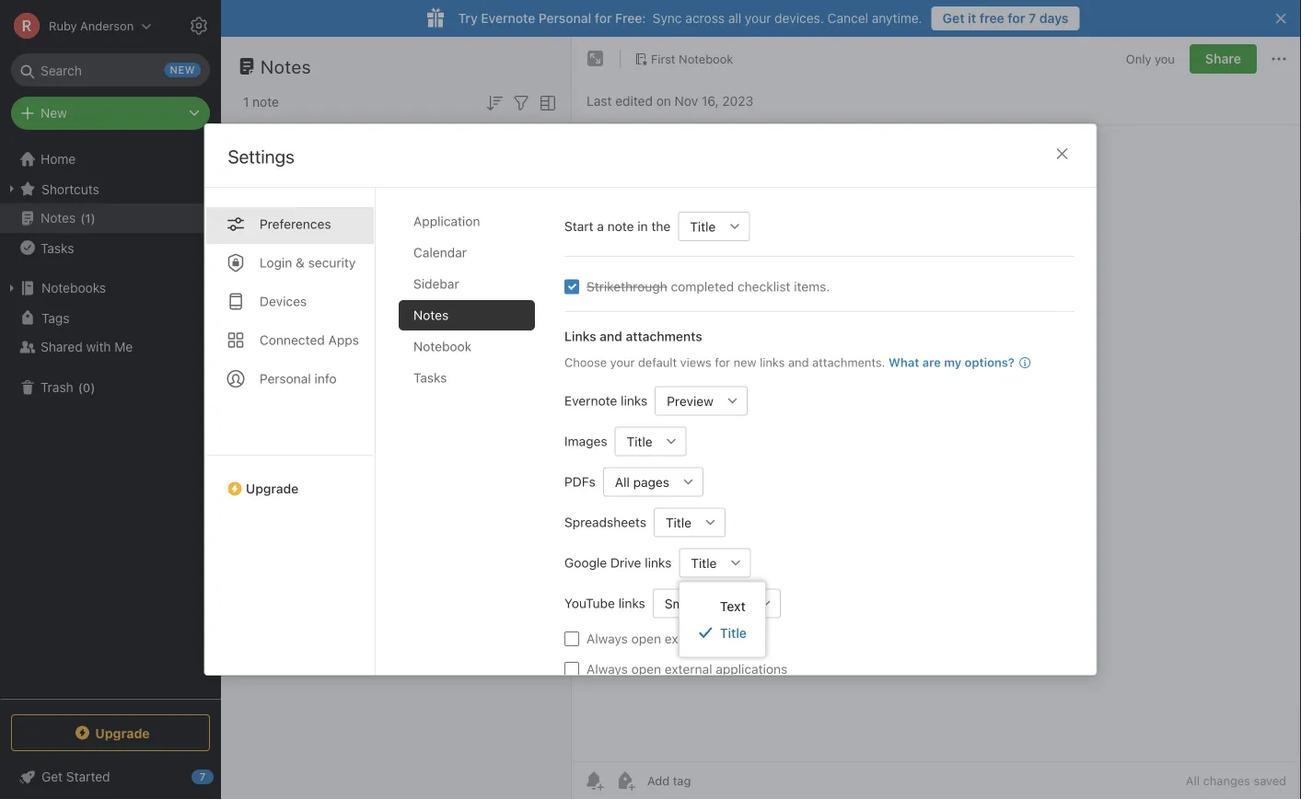 Task type: locate. For each thing, give the bounding box(es) containing it.
1 vertical spatial )
[[90, 381, 95, 395]]

1 horizontal spatial notes
[[261, 55, 311, 77]]

1 vertical spatial your
[[610, 356, 635, 369]]

0 vertical spatial note
[[253, 94, 279, 110]]

a few minutes ago
[[245, 200, 340, 213]]

all left pages
[[615, 475, 630, 490]]

upgrade button
[[205, 455, 374, 504], [11, 715, 210, 752]]

minutes
[[276, 200, 317, 213]]

title
[[690, 219, 716, 234], [627, 434, 652, 449], [666, 515, 691, 530], [691, 556, 717, 571], [720, 626, 747, 641]]

options?
[[965, 356, 1015, 369]]

it
[[968, 11, 977, 26]]

0 horizontal spatial all
[[615, 475, 630, 490]]

0 vertical spatial external
[[665, 632, 712, 647]]

1 vertical spatial evernote
[[564, 393, 617, 409]]

notes tab
[[398, 300, 535, 331]]

for left 7
[[1008, 11, 1026, 26]]

me
[[115, 339, 133, 355]]

title up the choose default view option for youtube links field in the right bottom of the page
[[691, 556, 717, 571]]

0 horizontal spatial tasks
[[41, 240, 74, 255]]

tasks down notes ( 1 )
[[41, 240, 74, 255]]

open up always open external applications
[[631, 632, 661, 647]]

0 vertical spatial your
[[745, 11, 771, 26]]

only you
[[1127, 52, 1175, 66]]

2 open from the top
[[631, 662, 661, 677]]

1 vertical spatial a
[[597, 219, 604, 234]]

0 horizontal spatial notebook
[[413, 339, 471, 354]]

1 horizontal spatial personal
[[539, 11, 592, 26]]

all changes saved
[[1186, 774, 1287, 788]]

1 horizontal spatial note
[[607, 219, 634, 234]]

None search field
[[24, 53, 197, 87]]

choose your default views for new links and attachments.
[[564, 356, 885, 369]]

title button right the
[[678, 212, 720, 241]]

all
[[615, 475, 630, 490], [1186, 774, 1200, 788]]

notes up 1 note
[[261, 55, 311, 77]]

on
[[657, 94, 671, 109]]

notebook down across
[[679, 52, 734, 66]]

milk
[[245, 162, 269, 177]]

always right always open external files option
[[586, 632, 628, 647]]

trash
[[41, 380, 73, 395]]

tree
[[0, 145, 221, 698]]

edited
[[616, 94, 653, 109]]

0 horizontal spatial 1
[[85, 211, 91, 225]]

1 vertical spatial all
[[1186, 774, 1200, 788]]

1 vertical spatial notes
[[41, 211, 76, 226]]

0 vertical spatial upgrade
[[246, 481, 298, 497]]

tab list for application
[[205, 188, 375, 675]]

always for always open external files
[[586, 632, 628, 647]]

evernote right try
[[481, 11, 535, 26]]

youtube
[[564, 596, 615, 611]]

1 horizontal spatial upgrade
[[246, 481, 298, 497]]

0 vertical spatial open
[[631, 632, 661, 647]]

and
[[599, 329, 622, 344], [788, 356, 809, 369]]

1 always from the top
[[586, 632, 628, 647]]

0 vertical spatial personal
[[539, 11, 592, 26]]

drive
[[610, 556, 641, 571]]

free:
[[616, 11, 646, 26]]

1 vertical spatial always
[[586, 662, 628, 677]]

days
[[1040, 11, 1069, 26]]

notes down shortcuts
[[41, 211, 76, 226]]

across
[[686, 11, 725, 26]]

notebooks link
[[0, 274, 220, 303]]

open for always open external files
[[631, 632, 661, 647]]

( right trash
[[78, 381, 83, 395]]

2 horizontal spatial for
[[1008, 11, 1026, 26]]

share
[[1206, 51, 1242, 66]]

1 ) from the top
[[91, 211, 95, 225]]

) inside trash ( 0 )
[[90, 381, 95, 395]]

for inside button
[[1008, 11, 1026, 26]]

0 vertical spatial always
[[586, 632, 628, 647]]

0 horizontal spatial a
[[245, 200, 251, 213]]

Choose default view option for PDFs field
[[603, 468, 703, 497]]

links
[[564, 329, 596, 344]]

start a note in the
[[564, 219, 670, 234]]

evernote down choose at top left
[[564, 393, 617, 409]]

tab list containing preferences
[[205, 188, 375, 675]]

sugar
[[306, 162, 341, 177]]

sidebar tab
[[398, 269, 535, 299]]

and left attachments.
[[788, 356, 809, 369]]

(
[[80, 211, 85, 225], [78, 381, 83, 395]]

nov
[[675, 94, 698, 109]]

1 external from the top
[[665, 632, 712, 647]]

0 horizontal spatial your
[[610, 356, 635, 369]]

list
[[297, 142, 319, 158]]

0 horizontal spatial notes
[[41, 211, 76, 226]]

0 vertical spatial (
[[80, 211, 85, 225]]

grocery list milk eggs sugar cheese
[[245, 142, 389, 177]]

open
[[631, 632, 661, 647], [631, 662, 661, 677]]

1 horizontal spatial your
[[745, 11, 771, 26]]

external down the always open external files
[[665, 662, 712, 677]]

your
[[745, 11, 771, 26], [610, 356, 635, 369]]

shared
[[41, 339, 83, 355]]

) down shortcuts button
[[91, 211, 95, 225]]

1 vertical spatial 1
[[85, 211, 91, 225]]

title down 'all pages' "field"
[[666, 515, 691, 530]]

what
[[889, 356, 919, 369]]

evernote
[[481, 11, 535, 26], [564, 393, 617, 409]]

text
[[720, 599, 746, 614]]

title link
[[680, 620, 765, 646]]

links right drive
[[645, 556, 671, 571]]

( inside trash ( 0 )
[[78, 381, 83, 395]]

get it free for 7 days button
[[932, 6, 1080, 30]]

Start a new note in the body or title. field
[[678, 212, 750, 241]]

2 vertical spatial notes
[[413, 308, 448, 323]]

1 vertical spatial (
[[78, 381, 83, 395]]

) right trash
[[90, 381, 95, 395]]

strikethrough
[[586, 279, 667, 294]]

( down shortcuts
[[80, 211, 85, 225]]

notes inside note list element
[[261, 55, 311, 77]]

personal
[[539, 11, 592, 26], [259, 371, 311, 386]]

0 horizontal spatial and
[[599, 329, 622, 344]]

application tab
[[398, 206, 535, 237]]

1 vertical spatial external
[[665, 662, 712, 677]]

0 vertical spatial )
[[91, 211, 95, 225]]

new
[[733, 356, 756, 369]]

0 vertical spatial a
[[245, 200, 251, 213]]

1 horizontal spatial notebook
[[679, 52, 734, 66]]

2 always from the top
[[586, 662, 628, 677]]

1 down shortcuts
[[85, 211, 91, 225]]

external up always open external applications
[[665, 632, 712, 647]]

strikethrough completed checklist items.
[[586, 279, 830, 294]]

2 external from the top
[[665, 662, 712, 677]]

title right the
[[690, 219, 716, 234]]

tab list containing application
[[398, 206, 550, 675]]

all left changes
[[1186, 774, 1200, 788]]

google
[[564, 556, 607, 571]]

for left "new"
[[715, 356, 730, 369]]

1 horizontal spatial and
[[788, 356, 809, 369]]

1 horizontal spatial all
[[1186, 774, 1200, 788]]

0 vertical spatial notes
[[261, 55, 311, 77]]

close image
[[1052, 143, 1074, 165]]

personal up expand note image
[[539, 11, 592, 26]]

)
[[91, 211, 95, 225], [90, 381, 95, 395]]

all inside all pages button
[[615, 475, 630, 490]]

for
[[595, 11, 612, 26], [1008, 11, 1026, 26], [715, 356, 730, 369]]

title for images
[[627, 434, 652, 449]]

new
[[41, 105, 67, 121]]

google drive links
[[564, 556, 671, 571]]

1 horizontal spatial evernote
[[564, 393, 617, 409]]

1 open from the top
[[631, 632, 661, 647]]

0 vertical spatial tasks
[[41, 240, 74, 255]]

personal down 'connected'
[[259, 371, 311, 386]]

title down text
[[720, 626, 747, 641]]

note left in
[[607, 219, 634, 234]]

and right links
[[599, 329, 622, 344]]

cheese
[[344, 162, 389, 177]]

1 vertical spatial tasks
[[413, 370, 447, 386]]

2 horizontal spatial notes
[[413, 308, 448, 323]]

applications
[[716, 662, 787, 677]]

the
[[651, 219, 670, 234]]

external
[[665, 632, 712, 647], [665, 662, 712, 677]]

grocery
[[245, 142, 294, 158]]

0 vertical spatial notebook
[[679, 52, 734, 66]]

0 horizontal spatial for
[[595, 11, 612, 26]]

all inside note window element
[[1186, 774, 1200, 788]]

personal inside tab list
[[259, 371, 311, 386]]

last
[[587, 94, 612, 109]]

1 horizontal spatial 1
[[243, 94, 249, 110]]

0 horizontal spatial tab list
[[205, 188, 375, 675]]

0 vertical spatial evernote
[[481, 11, 535, 26]]

your down the links and attachments
[[610, 356, 635, 369]]

a right start
[[597, 219, 604, 234]]

title for start a note in the
[[690, 219, 716, 234]]

1 horizontal spatial tab list
[[398, 206, 550, 675]]

tasks button
[[0, 233, 220, 263]]

title inside field
[[691, 556, 717, 571]]

title button down choose default view option for spreadsheets 'field'
[[679, 549, 721, 578]]

open down the always open external files
[[631, 662, 661, 677]]

) for trash
[[90, 381, 95, 395]]

&
[[295, 255, 304, 270]]

) inside notes ( 1 )
[[91, 211, 95, 225]]

1 up grocery
[[243, 94, 249, 110]]

tags
[[41, 310, 69, 325]]

tab list
[[205, 188, 375, 675], [398, 206, 550, 675]]

1 vertical spatial personal
[[259, 371, 311, 386]]

0 horizontal spatial note
[[253, 94, 279, 110]]

preview
[[667, 394, 713, 409]]

0 horizontal spatial personal
[[259, 371, 311, 386]]

always right always open external applications option
[[586, 662, 628, 677]]

all pages
[[615, 475, 669, 490]]

try evernote personal for free: sync across all your devices. cancel anytime.
[[458, 11, 923, 26]]

Choose default view option for Images field
[[615, 427, 687, 456]]

title button down 'all pages' "field"
[[654, 508, 696, 538]]

youtube links
[[564, 596, 645, 611]]

1 vertical spatial notebook
[[413, 339, 471, 354]]

title up all pages button
[[627, 434, 652, 449]]

0 vertical spatial and
[[599, 329, 622, 344]]

links right "new"
[[760, 356, 785, 369]]

devices.
[[775, 11, 824, 26]]

1 horizontal spatial tasks
[[413, 370, 447, 386]]

2 ) from the top
[[90, 381, 95, 395]]

a inside note list element
[[245, 200, 251, 213]]

( inside notes ( 1 )
[[80, 211, 85, 225]]

title button up all pages button
[[615, 427, 657, 456]]

note
[[253, 94, 279, 110], [607, 219, 634, 234]]

a left few
[[245, 200, 251, 213]]

notebook inside button
[[679, 52, 734, 66]]

notes down "sidebar"
[[413, 308, 448, 323]]

home
[[41, 152, 76, 167]]

Choose default view option for Spreadsheets field
[[654, 508, 726, 538]]

preview button
[[655, 386, 718, 416]]

0 vertical spatial all
[[615, 475, 630, 490]]

notebook down notes tab at the top left of the page
[[413, 339, 471, 354]]

note up grocery
[[253, 94, 279, 110]]

your right "all"
[[745, 11, 771, 26]]

1 vertical spatial upgrade
[[95, 726, 150, 741]]

1 vertical spatial open
[[631, 662, 661, 677]]

apps
[[328, 333, 359, 348]]

title inside dropdown list menu
[[720, 626, 747, 641]]

Choose default view option for YouTube links field
[[653, 589, 781, 619]]

anytime.
[[872, 11, 923, 26]]

login & security
[[259, 255, 355, 270]]

1
[[243, 94, 249, 110], [85, 211, 91, 225]]

for left free:
[[595, 11, 612, 26]]

security
[[308, 255, 355, 270]]

settings image
[[188, 15, 210, 37]]

0 vertical spatial 1
[[243, 94, 249, 110]]

tasks down notebook tab
[[413, 370, 447, 386]]

0 horizontal spatial upgrade
[[95, 726, 150, 741]]

0 horizontal spatial evernote
[[481, 11, 535, 26]]

title inside choose default view option for spreadsheets 'field'
[[666, 515, 691, 530]]

checklist
[[737, 279, 790, 294]]



Task type: vqa. For each thing, say whether or not it's contained in the screenshot.


Task type: describe. For each thing, give the bounding box(es) containing it.
evernote links
[[564, 393, 647, 409]]

expand notebooks image
[[5, 281, 19, 296]]

notes inside tab
[[413, 308, 448, 323]]

Choose default view option for Google Drive links field
[[679, 549, 751, 578]]

pdfs
[[564, 474, 595, 490]]

connected apps
[[259, 333, 359, 348]]

1 vertical spatial upgrade button
[[11, 715, 210, 752]]

tasks inside tasks button
[[41, 240, 74, 255]]

pages
[[633, 475, 669, 490]]

1 inside notes ( 1 )
[[85, 211, 91, 225]]

in
[[637, 219, 648, 234]]

Note Editor text field
[[572, 125, 1302, 762]]

add a reminder image
[[583, 770, 605, 792]]

login
[[259, 255, 292, 270]]

add tag image
[[614, 770, 637, 792]]

first notebook
[[651, 52, 734, 66]]

shared with me link
[[0, 333, 220, 362]]

views
[[680, 356, 711, 369]]

items.
[[794, 279, 830, 294]]

choose
[[564, 356, 607, 369]]

title button for images
[[615, 427, 657, 456]]

files
[[716, 632, 740, 647]]

notebook tab
[[398, 332, 535, 362]]

personal info
[[259, 371, 336, 386]]

ago
[[320, 200, 340, 213]]

0 vertical spatial upgrade button
[[205, 455, 374, 504]]

16,
[[702, 94, 719, 109]]

new button
[[11, 97, 210, 130]]

eggs
[[273, 162, 302, 177]]

title button for start a note in the
[[678, 212, 720, 241]]

1 horizontal spatial a
[[597, 219, 604, 234]]

get
[[943, 11, 965, 26]]

note window element
[[572, 37, 1302, 800]]

spreadsheets
[[564, 515, 646, 530]]

links up title field
[[621, 393, 647, 409]]

devices
[[259, 294, 306, 309]]

for for 7
[[1008, 11, 1026, 26]]

notes inside tree
[[41, 211, 76, 226]]

sidebar
[[413, 276, 459, 292]]

external for files
[[665, 632, 712, 647]]

what are my options?
[[889, 356, 1015, 369]]

1 inside note list element
[[243, 94, 249, 110]]

connected
[[259, 333, 325, 348]]

you
[[1155, 52, 1175, 66]]

1 vertical spatial and
[[788, 356, 809, 369]]

expand note image
[[585, 48, 607, 70]]

Select422 checkbox
[[564, 280, 579, 294]]

home link
[[0, 145, 221, 174]]

share button
[[1190, 44, 1258, 74]]

sync
[[653, 11, 682, 26]]

cancel
[[828, 11, 869, 26]]

for for free:
[[595, 11, 612, 26]]

text link
[[680, 594, 765, 620]]

links down drive
[[618, 596, 645, 611]]

default
[[638, 356, 677, 369]]

always for always open external applications
[[586, 662, 628, 677]]

application
[[413, 214, 480, 229]]

last edited on nov 16, 2023
[[587, 94, 754, 109]]

calendar
[[413, 245, 467, 260]]

shortcuts
[[41, 181, 99, 196]]

completed
[[671, 279, 734, 294]]

always open external applications
[[586, 662, 787, 677]]

all for all changes saved
[[1186, 774, 1200, 788]]

title button for google drive links
[[679, 549, 721, 578]]

tasks inside 'tasks' tab
[[413, 370, 447, 386]]

1 vertical spatial note
[[607, 219, 634, 234]]

7
[[1029, 11, 1037, 26]]

attachments.
[[812, 356, 885, 369]]

with
[[86, 339, 111, 355]]

title for google drive links
[[691, 556, 717, 571]]

all for all pages
[[615, 475, 630, 490]]

tab list for start a note in the
[[398, 206, 550, 675]]

preferences
[[259, 216, 331, 232]]

( for notes
[[80, 211, 85, 225]]

my
[[944, 356, 962, 369]]

free
[[980, 11, 1005, 26]]

dropdown list menu
[[680, 594, 765, 646]]

tasks tab
[[398, 363, 535, 393]]

title button for spreadsheets
[[654, 508, 696, 538]]

Choose default view option for Evernote links field
[[655, 386, 748, 416]]

first
[[651, 52, 676, 66]]

trash ( 0 )
[[41, 380, 95, 395]]

few
[[254, 200, 273, 213]]

are
[[922, 356, 941, 369]]

all pages button
[[603, 468, 674, 497]]

try
[[458, 11, 478, 26]]

( for trash
[[78, 381, 83, 395]]

note list element
[[221, 37, 572, 800]]

Search text field
[[24, 53, 197, 87]]

calendar tab
[[398, 238, 535, 268]]

all
[[729, 11, 742, 26]]

always open external files
[[586, 632, 740, 647]]

info
[[314, 371, 336, 386]]

images
[[564, 434, 607, 449]]

external for applications
[[665, 662, 712, 677]]

changes
[[1204, 774, 1251, 788]]

title for spreadsheets
[[666, 515, 691, 530]]

notebooks
[[41, 281, 106, 296]]

tree containing home
[[0, 145, 221, 698]]

Always open external applications checkbox
[[564, 662, 579, 677]]

2023
[[723, 94, 754, 109]]

open for always open external applications
[[631, 662, 661, 677]]

shared with me
[[41, 339, 133, 355]]

shortcuts button
[[0, 174, 220, 204]]

links and attachments
[[564, 329, 702, 344]]

start
[[564, 219, 593, 234]]

1 horizontal spatial for
[[715, 356, 730, 369]]

) for notes
[[91, 211, 95, 225]]

settings
[[228, 146, 295, 167]]

only
[[1127, 52, 1152, 66]]

tags button
[[0, 303, 220, 333]]

saved
[[1254, 774, 1287, 788]]

1 note
[[243, 94, 279, 110]]

notebook inside tab
[[413, 339, 471, 354]]

Always open external files checkbox
[[564, 632, 579, 647]]



